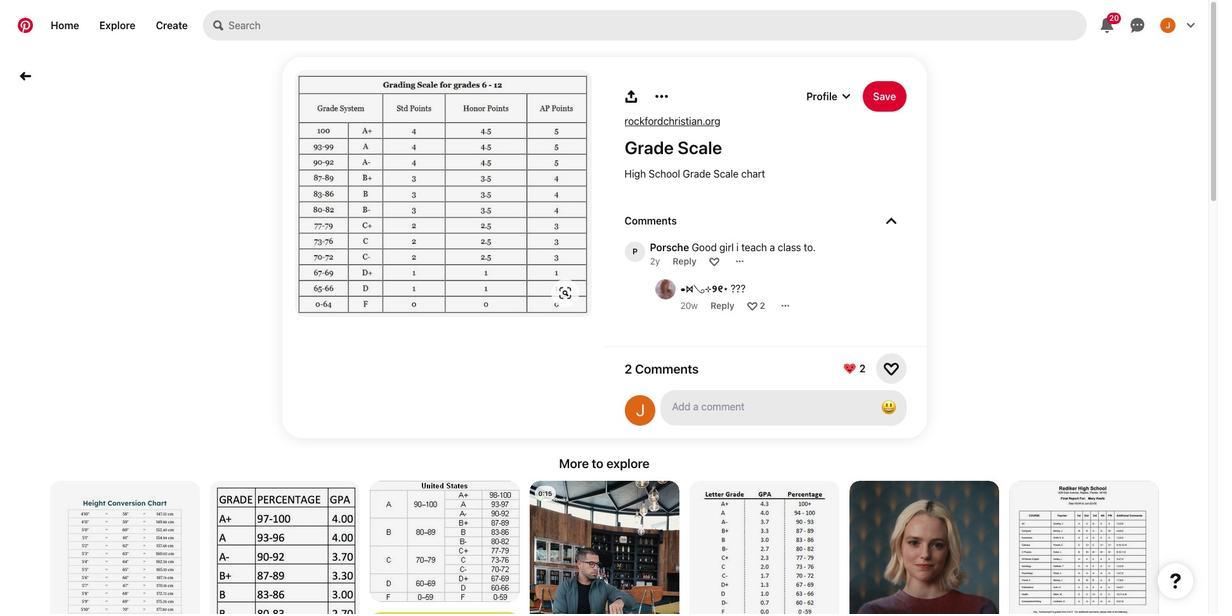 Task type: describe. For each thing, give the bounding box(es) containing it.
2y
[[650, 256, 660, 267]]

⌯⋈𓂅⊹୨୧⋆ ???
[[681, 283, 746, 294]]

Add a comment field
[[673, 401, 866, 412]]

1 horizontal spatial 2
[[760, 300, 766, 311]]

high school grade scale chart
[[625, 168, 765, 180]]

good
[[692, 242, 717, 253]]

high
[[625, 168, 646, 180]]

0 horizontal spatial 2
[[625, 361, 632, 376]]

comments button
[[625, 215, 906, 227]]

rockfordchristian.org link
[[625, 115, 721, 127]]

porsche good girl i teach a class to.
[[650, 242, 816, 253]]

this contains an image of: report card template - 28+ free word, excel, pdf documents download image
[[1009, 481, 1159, 614]]

create link
[[146, 10, 198, 41]]

Search text field
[[229, 10, 1087, 41]]

😃
[[881, 399, 896, 416]]

more to explore
[[559, 456, 650, 471]]

home link
[[41, 10, 89, 41]]

explore
[[99, 20, 136, 31]]

home
[[51, 20, 79, 31]]

reply for good girl i teach a class to.
[[673, 256, 697, 267]]

i
[[737, 242, 739, 253]]

to
[[592, 456, 604, 471]]

20 button
[[1092, 10, 1123, 41]]

reply button for porsche
[[673, 256, 697, 267]]

to.
[[804, 242, 816, 253]]

0 vertical spatial comments
[[625, 215, 677, 227]]

this contains an image of: college admissions: computing your gpa - act and sat blog image
[[689, 481, 839, 614]]

teach
[[742, 242, 767, 253]]

2 horizontal spatial 2
[[860, 363, 866, 374]]

set up your free storefront in just a few clicks and start making money with merch! image
[[370, 612, 519, 614]]

search icon image
[[213, 20, 223, 30]]

porsche image
[[625, 242, 645, 262]]

this contains an image of: homeschooling image
[[210, 481, 359, 614]]

grade scale link
[[625, 137, 906, 158]]

more
[[559, 456, 589, 471]]

1 vertical spatial grade
[[683, 168, 711, 180]]

20w
[[681, 300, 698, 311]]



Task type: vqa. For each thing, say whether or not it's contained in the screenshot.
Save button
yes



Task type: locate. For each thing, give the bounding box(es) containing it.
1 vertical spatial reply button
[[711, 300, 735, 311]]

a
[[770, 242, 775, 253]]

height conversion chart download printable pdf | templateroller image
[[50, 481, 200, 614]]

create
[[156, 20, 188, 31]]

reply
[[673, 256, 697, 267], [711, 300, 735, 311]]

reply button down porsche link at the top right
[[673, 256, 697, 267]]

chart
[[741, 168, 765, 180]]

2
[[760, 300, 766, 311], [625, 361, 632, 376], [860, 363, 866, 374]]

react image left 2 'button'
[[747, 300, 757, 311]]

1 vertical spatial reply
[[711, 300, 735, 311]]

comments
[[625, 215, 677, 227], [635, 361, 699, 376]]

reply button for ⌯⋈𓂅⊹୨୧⋆
[[711, 300, 735, 311]]

⌯⋈𓂅⊹୨୧⋆ link
[[681, 279, 728, 298]]

rockfordchristian.org
[[625, 115, 721, 127]]

grade
[[625, 137, 674, 158], [683, 168, 711, 180]]

reply for ???
[[711, 300, 735, 311]]

1 horizontal spatial reply
[[711, 300, 735, 311]]

grade right 'school'
[[683, 168, 711, 180]]

1 horizontal spatial reply button
[[711, 300, 735, 311]]

save
[[873, 91, 896, 102]]

explore link
[[89, 10, 146, 41]]

2 left reaction icon
[[860, 363, 866, 374]]

1 vertical spatial react image
[[747, 300, 757, 311]]

profile button
[[807, 81, 853, 112]]

reply button
[[673, 256, 697, 267], [711, 300, 735, 311]]

0 vertical spatial reply button
[[673, 256, 697, 267]]

porsche link
[[650, 242, 689, 253]]

0 vertical spatial react image
[[709, 256, 720, 266]]

react image down good at top right
[[709, 256, 720, 266]]

2 comments
[[625, 361, 699, 376]]

1 horizontal spatial react image
[[747, 300, 757, 311]]

0 horizontal spatial react image
[[709, 256, 720, 266]]

expand icon image
[[886, 216, 896, 226]]

this contains an image of: image
[[370, 481, 519, 602]]

2 down teach
[[760, 300, 766, 311]]

grade up high
[[625, 137, 674, 158]]

select a board you want to save to image
[[843, 93, 850, 100]]

react image
[[709, 256, 720, 266], [747, 300, 757, 311]]

2 button
[[760, 300, 766, 311]]

scale up high school grade scale chart
[[678, 137, 722, 158]]

comments up porsche on the top right
[[625, 215, 677, 227]]

school
[[649, 168, 680, 180]]

comments up the millerjeremy500 icon
[[635, 361, 699, 376]]

reply down porsche link at the top right
[[673, 256, 697, 267]]

grade scale
[[625, 137, 722, 158]]

unlock more possibilities for your future with a fidelity retail ira. every small investment today helps create a new potential reality for tomorrow. open an ira and start investing with as little as $1. there are no fees or minimums to open an account. and if you have questions, our 24/7 support service is always ready to help. image
[[849, 481, 999, 614]]

0 vertical spatial reply
[[673, 256, 697, 267]]

class
[[778, 242, 801, 253]]

scale left chart
[[714, 168, 739, 180]]

1 vertical spatial scale
[[714, 168, 739, 180]]

profile
[[807, 91, 838, 102]]

reaction image
[[884, 361, 899, 376]]

porsche
[[650, 242, 689, 253]]

scale
[[678, 137, 722, 158], [714, 168, 739, 180]]

1 vertical spatial comments
[[635, 361, 699, 376]]

reply down the ⌯⋈𓂅⊹୨୧⋆ ???
[[711, 300, 735, 311]]

jeremy miller image
[[1161, 18, 1176, 33]]

2 up the millerjeremy500 icon
[[625, 361, 632, 376]]

reply button down the ⌯⋈𓂅⊹୨୧⋆ ???
[[711, 300, 735, 311]]

⌯⋈𓂅⊹୨୧⋆ image
[[655, 279, 675, 300]]

0 horizontal spatial grade
[[625, 137, 674, 158]]

list
[[45, 481, 1218, 614]]

0 horizontal spatial reply
[[673, 256, 697, 267]]

???
[[731, 283, 746, 294]]

1 horizontal spatial grade
[[683, 168, 711, 180]]

girl
[[720, 242, 734, 253]]

0 vertical spatial scale
[[678, 137, 722, 158]]

millerjeremy500 image
[[625, 395, 655, 426]]

0 vertical spatial grade
[[625, 137, 674, 158]]

0 horizontal spatial reply button
[[673, 256, 697, 267]]

explore
[[607, 456, 650, 471]]

20
[[1110, 13, 1119, 23]]

😃 button
[[662, 392, 905, 425], [876, 395, 901, 421]]

save button
[[863, 81, 906, 112]]

click to shop image
[[559, 287, 571, 300]]

⌯⋈𓂅⊹୨୧⋆
[[681, 283, 728, 294]]



